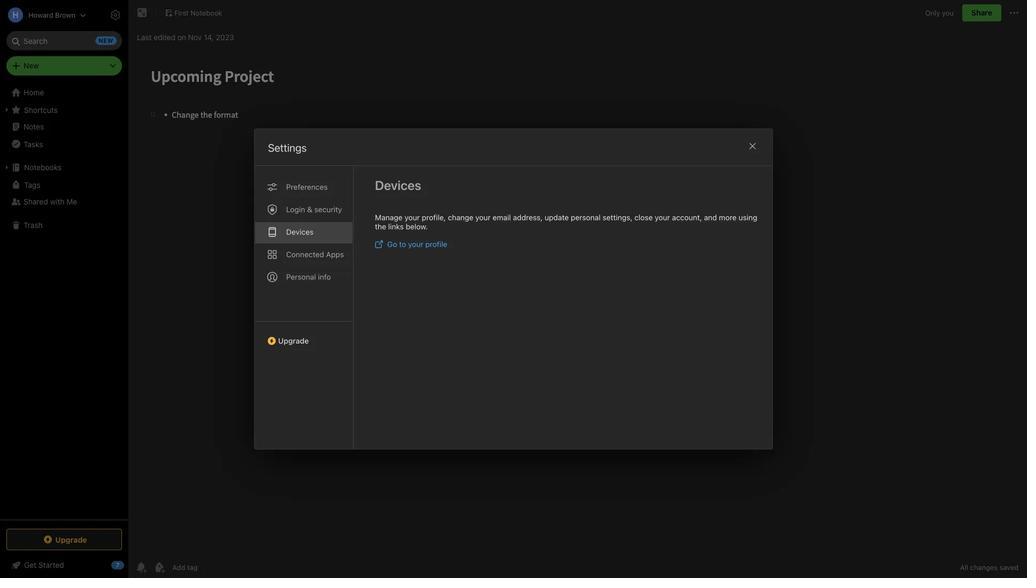 Task type: describe. For each thing, give the bounding box(es) containing it.
tasks
[[24, 140, 43, 148]]

home link
[[0, 84, 128, 101]]

your up below.
[[405, 213, 420, 222]]

go
[[388, 240, 397, 249]]

shared with me
[[24, 197, 77, 206]]

upgrade for rightmost upgrade 'popup button'
[[278, 336, 309, 345]]

using
[[739, 213, 758, 222]]

your right to
[[408, 240, 424, 249]]

manage
[[375, 213, 403, 222]]

trash
[[24, 221, 43, 230]]

Search text field
[[14, 31, 115, 50]]

tags
[[24, 180, 40, 189]]

the
[[375, 222, 386, 231]]

connected
[[286, 250, 324, 259]]

nov
[[188, 33, 202, 42]]

0 horizontal spatial upgrade button
[[6, 529, 122, 550]]

settings
[[268, 141, 307, 154]]

upgrade for upgrade 'popup button' to the left
[[55, 535, 87, 544]]

1 horizontal spatial upgrade button
[[255, 321, 353, 350]]

preferences
[[286, 183, 328, 191]]

home
[[24, 88, 44, 97]]

notebooks
[[24, 163, 62, 172]]

security
[[315, 205, 342, 214]]

14,
[[204, 33, 214, 42]]

all changes saved
[[961, 563, 1019, 571]]

personal
[[286, 272, 316, 281]]

me
[[67, 197, 77, 206]]

personal info
[[286, 272, 331, 281]]

notes
[[24, 122, 44, 131]]

login & security
[[286, 205, 342, 214]]

share button
[[963, 4, 1002, 21]]

trash link
[[0, 217, 128, 234]]

login
[[286, 205, 305, 214]]

edited
[[154, 33, 176, 42]]

first notebook button
[[161, 5, 226, 20]]

close image
[[747, 140, 760, 153]]

all
[[961, 563, 969, 571]]

first notebook
[[175, 9, 222, 17]]

new
[[24, 61, 39, 70]]

Note Editor text field
[[128, 51, 1028, 556]]

connected apps
[[286, 250, 344, 259]]

personal
[[571, 213, 601, 222]]

new button
[[6, 56, 122, 75]]

only you
[[926, 9, 954, 17]]

go to your profile button
[[375, 240, 448, 249]]

tasks button
[[0, 135, 128, 153]]

tree containing home
[[0, 84, 128, 519]]

info
[[318, 272, 331, 281]]

notes link
[[0, 118, 128, 135]]

last edited on nov 14, 2023
[[137, 33, 234, 42]]

note window element
[[128, 0, 1028, 578]]

your left email
[[476, 213, 491, 222]]

account,
[[673, 213, 703, 222]]



Task type: locate. For each thing, give the bounding box(es) containing it.
links
[[388, 222, 404, 231]]

devices
[[375, 178, 422, 193], [286, 228, 314, 236]]

profile
[[426, 240, 448, 249]]

go to your profile
[[388, 240, 448, 249]]

shared with me link
[[0, 193, 128, 210]]

shared
[[24, 197, 48, 206]]

you
[[943, 9, 954, 17]]

upgrade
[[278, 336, 309, 345], [55, 535, 87, 544]]

on
[[178, 33, 186, 42]]

shortcuts button
[[0, 101, 128, 118]]

expand notebooks image
[[3, 163, 11, 172]]

manage your profile, change your email address, update personal settings, close your account, and more using the links below.
[[375, 213, 758, 231]]

share
[[972, 8, 993, 17]]

change
[[448, 213, 474, 222]]

email
[[493, 213, 511, 222]]

and
[[705, 213, 717, 222]]

saved
[[1000, 563, 1019, 571]]

1 horizontal spatial devices
[[375, 178, 422, 193]]

last
[[137, 33, 152, 42]]

your
[[405, 213, 420, 222], [476, 213, 491, 222], [655, 213, 671, 222], [408, 240, 424, 249]]

devices inside tab list
[[286, 228, 314, 236]]

settings image
[[109, 9, 122, 21]]

below.
[[406, 222, 428, 231]]

notebooks link
[[0, 159, 128, 176]]

tags button
[[0, 176, 128, 193]]

shortcuts
[[24, 105, 58, 114]]

profile,
[[422, 213, 446, 222]]

apps
[[326, 250, 344, 259]]

with
[[50, 197, 65, 206]]

upgrade button
[[255, 321, 353, 350], [6, 529, 122, 550]]

0 vertical spatial upgrade
[[278, 336, 309, 345]]

tree
[[0, 84, 128, 519]]

changes
[[971, 563, 998, 571]]

tab list
[[255, 166, 354, 449]]

address,
[[513, 213, 543, 222]]

add tag image
[[153, 561, 166, 574]]

add a reminder image
[[135, 561, 148, 574]]

None search field
[[14, 31, 115, 50]]

1 vertical spatial upgrade button
[[6, 529, 122, 550]]

your right the close
[[655, 213, 671, 222]]

1 vertical spatial upgrade
[[55, 535, 87, 544]]

update
[[545, 213, 569, 222]]

upgrade inside tab list
[[278, 336, 309, 345]]

1 horizontal spatial upgrade
[[278, 336, 309, 345]]

2023
[[216, 33, 234, 42]]

close
[[635, 213, 653, 222]]

to
[[399, 240, 406, 249]]

only
[[926, 9, 941, 17]]

expand note image
[[136, 6, 149, 19]]

tab list containing preferences
[[255, 166, 354, 449]]

first
[[175, 9, 189, 17]]

more
[[719, 213, 737, 222]]

notebook
[[191, 9, 222, 17]]

0 vertical spatial devices
[[375, 178, 422, 193]]

&
[[307, 205, 313, 214]]

devices up manage
[[375, 178, 422, 193]]

0 horizontal spatial upgrade
[[55, 535, 87, 544]]

0 vertical spatial upgrade button
[[255, 321, 353, 350]]

0 horizontal spatial devices
[[286, 228, 314, 236]]

settings,
[[603, 213, 633, 222]]

devices down login
[[286, 228, 314, 236]]

1 vertical spatial devices
[[286, 228, 314, 236]]



Task type: vqa. For each thing, say whether or not it's contained in the screenshot.
Notebooks link
yes



